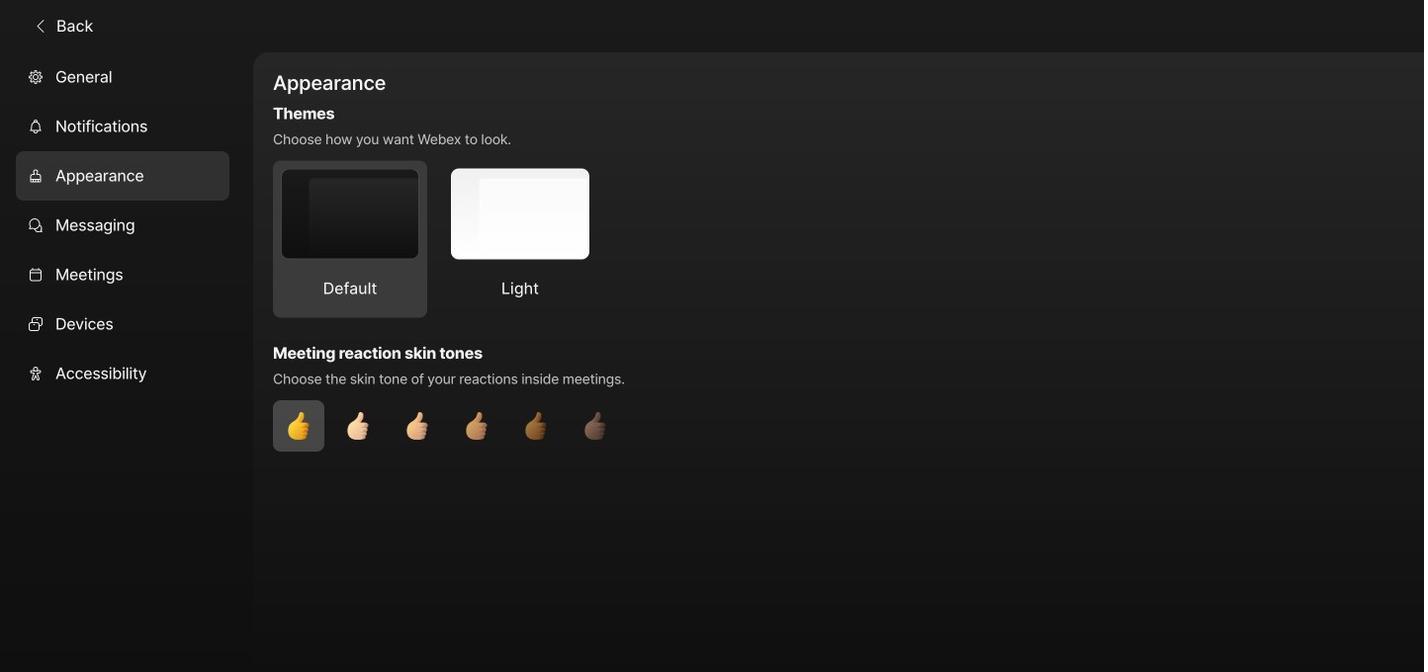 Task type: locate. For each thing, give the bounding box(es) containing it.
skin tone picker toolbar
[[273, 401, 1166, 452]]

accessibility tab
[[16, 349, 230, 399]]

messaging tab
[[16, 201, 230, 250]]

meetings tab
[[16, 250, 230, 300]]



Task type: describe. For each thing, give the bounding box(es) containing it.
settings navigation
[[0, 52, 253, 673]]

appearance tab
[[16, 151, 230, 201]]

general tab
[[16, 52, 230, 102]]

devices tab
[[16, 300, 230, 349]]

notifications tab
[[16, 102, 230, 151]]



Task type: vqa. For each thing, say whether or not it's contained in the screenshot.
Meetings tab
yes



